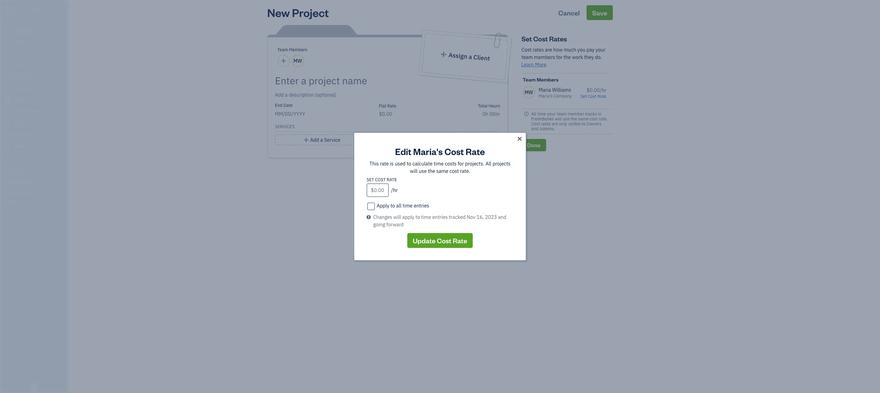 Task type: locate. For each thing, give the bounding box(es) containing it.
1 horizontal spatial all
[[532, 111, 537, 117]]

1 vertical spatial will
[[410, 168, 418, 174]]

done
[[527, 141, 541, 149]]

2 horizontal spatial maria's
[[539, 93, 553, 99]]

to inside this rate is used to calculate time costs for projects. all projects will use the same cost rate.
[[407, 161, 412, 167]]

rate. down projects.
[[460, 168, 470, 174]]

/hr down rate
[[392, 187, 398, 193]]

1 horizontal spatial maria's
[[414, 145, 443, 157]]

close image
[[517, 135, 523, 143]]

maria's inside maria's company owner
[[5, 6, 21, 12]]

team up add team member icon
[[278, 47, 288, 52]]

edit maria's cost rate
[[395, 145, 485, 157]]

set cost rate
[[367, 177, 397, 183]]

0 horizontal spatial entries
[[414, 203, 430, 209]]

maria's down maria
[[539, 93, 553, 99]]

0 horizontal spatial use
[[419, 168, 427, 174]]

rate
[[380, 161, 389, 167]]

1 vertical spatial use
[[419, 168, 427, 174]]

0 vertical spatial your
[[596, 47, 606, 53]]

tracked
[[449, 214, 466, 220]]

owner
[[5, 12, 16, 17]]

will
[[555, 116, 562, 122], [410, 168, 418, 174], [394, 214, 401, 220]]

0 horizontal spatial company
[[22, 6, 44, 12]]

0 vertical spatial rates
[[533, 47, 544, 53]]

members
[[534, 54, 556, 60]]

for down how
[[557, 54, 563, 60]]

members
[[289, 47, 308, 52], [537, 76, 559, 83]]

rates
[[533, 47, 544, 53], [541, 121, 551, 127]]

1 vertical spatial members
[[537, 76, 559, 83]]

2 vertical spatial the
[[428, 168, 435, 174]]

0 vertical spatial mw
[[294, 58, 302, 64]]

cost inside "cost rates are how much you pay your team members for the work they do. learn more"
[[522, 47, 532, 53]]

entries
[[414, 203, 430, 209], [433, 214, 448, 220]]

/hr
[[600, 87, 607, 93], [392, 187, 398, 193]]

/hr inside $0.00 /hr set cost rate
[[600, 87, 607, 93]]

and down freshbooks
[[532, 126, 539, 132]]

nov
[[467, 214, 476, 220]]

Hourly Budget text field
[[483, 111, 501, 117]]

cancel button
[[553, 5, 586, 20]]

new project
[[267, 5, 329, 20]]

the inside "cost rates are how much you pay your team members for the work they do. learn more"
[[564, 54, 571, 60]]

0 horizontal spatial set
[[522, 34, 532, 43]]

1 vertical spatial entries
[[433, 214, 448, 220]]

project image
[[4, 97, 11, 103]]

projects.
[[465, 161, 485, 167]]

1 horizontal spatial use
[[563, 116, 570, 122]]

1 horizontal spatial company
[[554, 93, 572, 99]]

a inside assign a client
[[469, 53, 473, 61]]

same
[[579, 116, 589, 122], [437, 168, 449, 174]]

time right info image
[[538, 111, 546, 117]]

learn
[[522, 61, 534, 68]]

0 horizontal spatial /hr
[[392, 187, 398, 193]]

new
[[267, 5, 290, 20]]

1 horizontal spatial rate.
[[599, 116, 608, 122]]

cost inside $0.00 /hr set cost rate
[[588, 94, 597, 99]]

add a service button
[[275, 134, 369, 145]]

to right apply
[[416, 214, 420, 220]]

and right 2023 on the bottom right
[[498, 214, 507, 220]]

the down calculate
[[428, 168, 435, 174]]

in
[[598, 111, 602, 117]]

time inside the changes will apply to time entries tracked nov 16, 2023 and going forward
[[422, 214, 431, 220]]

0 vertical spatial team
[[278, 47, 288, 52]]

will up forward
[[394, 214, 401, 220]]

team
[[278, 47, 288, 52], [523, 76, 536, 83]]

End date in  format text field
[[275, 111, 350, 117]]

cost inside all time your team member tracks in freshbooks will use the same cost rate. cost rates are only visible to owners and admins.
[[590, 116, 598, 122]]

plus image
[[304, 136, 309, 144]]

rate down tracked
[[453, 236, 468, 245]]

1 vertical spatial cost
[[450, 168, 459, 174]]

0 vertical spatial cost
[[590, 116, 598, 122]]

a left client
[[469, 53, 473, 61]]

settings image
[[5, 199, 66, 204]]

1 vertical spatial for
[[458, 161, 464, 167]]

2 vertical spatial will
[[394, 214, 401, 220]]

1 vertical spatial set
[[581, 94, 587, 99]]

are
[[545, 47, 553, 53], [552, 121, 558, 127]]

0 vertical spatial team
[[522, 54, 533, 60]]

are inside "cost rates are how much you pay your team members for the work they do. learn more"
[[545, 47, 553, 53]]

to right used
[[407, 161, 412, 167]]

rate. right tracks
[[599, 116, 608, 122]]

member
[[568, 111, 584, 117]]

date
[[284, 103, 293, 108]]

1 vertical spatial the
[[571, 116, 578, 122]]

will down calculate
[[410, 168, 418, 174]]

1 horizontal spatial a
[[469, 53, 473, 61]]

0 horizontal spatial a
[[321, 137, 323, 143]]

2023
[[485, 214, 497, 220]]

0 vertical spatial same
[[579, 116, 589, 122]]

0 vertical spatial and
[[532, 126, 539, 132]]

mw
[[294, 58, 302, 64], [525, 89, 534, 95]]

set cost rate button
[[581, 94, 607, 99]]

time inside all time your team member tracks in freshbooks will use the same cost rate. cost rates are only visible to owners and admins.
[[538, 111, 546, 117]]

the right only
[[571, 116, 578, 122]]

0 vertical spatial team members
[[278, 47, 308, 52]]

a for add
[[321, 137, 323, 143]]

this rate is used to calculate time costs for projects. all projects will use the same cost rate.
[[370, 161, 511, 174]]

rates left only
[[541, 121, 551, 127]]

a right add
[[321, 137, 323, 143]]

0 horizontal spatial for
[[458, 161, 464, 167]]

flat
[[379, 103, 387, 109]]

maria's
[[5, 6, 21, 12], [539, 93, 553, 99], [414, 145, 443, 157]]

save
[[593, 8, 608, 17]]

0 vertical spatial company
[[22, 6, 44, 12]]

for right costs
[[458, 161, 464, 167]]

time left costs
[[434, 161, 444, 167]]

rate down $0.00 on the top right of the page
[[598, 94, 607, 99]]

team down learn
[[523, 76, 536, 83]]

and inside the changes will apply to time entries tracked nov 16, 2023 and going forward
[[498, 214, 507, 220]]

1 horizontal spatial will
[[410, 168, 418, 174]]

1 horizontal spatial members
[[537, 76, 559, 83]]

a
[[469, 53, 473, 61], [321, 137, 323, 143]]

1 horizontal spatial /hr
[[600, 87, 607, 93]]

visible
[[569, 121, 581, 127]]

your up do.
[[596, 47, 606, 53]]

set up learn
[[522, 34, 532, 43]]

0 vertical spatial members
[[289, 47, 308, 52]]

1 vertical spatial are
[[552, 121, 558, 127]]

will up the admins.
[[555, 116, 562, 122]]

1 vertical spatial /hr
[[392, 187, 398, 193]]

0 vertical spatial all
[[532, 111, 537, 117]]

update cost rate
[[413, 236, 468, 245]]

the
[[564, 54, 571, 60], [571, 116, 578, 122], [428, 168, 435, 174]]

assign a client
[[449, 51, 491, 62]]

will inside the changes will apply to time entries tracked nov 16, 2023 and going forward
[[394, 214, 401, 220]]

edit maria's cost rate dialog
[[0, 125, 881, 268]]

add team member image
[[281, 57, 287, 65]]

0 horizontal spatial rate.
[[460, 168, 470, 174]]

0 horizontal spatial team
[[522, 54, 533, 60]]

0 vertical spatial are
[[545, 47, 553, 53]]

are left only
[[552, 121, 558, 127]]

to right 'visible'
[[582, 121, 586, 127]]

set down $0.00 on the top right of the page
[[581, 94, 587, 99]]

0 horizontal spatial and
[[498, 214, 507, 220]]

time right apply
[[422, 214, 431, 220]]

same inside this rate is used to calculate time costs for projects. all projects will use the same cost rate.
[[437, 168, 449, 174]]

1 vertical spatial and
[[498, 214, 507, 220]]

1 vertical spatial company
[[554, 93, 572, 99]]

1 vertical spatial team members
[[523, 76, 559, 83]]

0 horizontal spatial cost
[[450, 168, 459, 174]]

1 horizontal spatial set
[[581, 94, 587, 99]]

1 horizontal spatial mw
[[525, 89, 534, 95]]

how
[[554, 47, 563, 53]]

1 vertical spatial your
[[547, 111, 556, 117]]

team up only
[[557, 111, 567, 117]]

0 vertical spatial the
[[564, 54, 571, 60]]

/hr up the 'set cost rate' button
[[600, 87, 607, 93]]

1 horizontal spatial for
[[557, 54, 563, 60]]

services
[[275, 124, 295, 129]]

0 vertical spatial rate.
[[599, 116, 608, 122]]

maria's up owner
[[5, 6, 21, 12]]

0 vertical spatial maria's
[[5, 6, 21, 12]]

team members up add team member icon
[[278, 47, 308, 52]]

1 horizontal spatial team
[[557, 111, 567, 117]]

0 vertical spatial for
[[557, 54, 563, 60]]

items and services image
[[5, 180, 66, 185]]

cost down $0.00 on the top right of the page
[[588, 94, 597, 99]]

cost
[[534, 34, 548, 43], [522, 47, 532, 53], [588, 94, 597, 99], [532, 121, 540, 127], [445, 145, 464, 157], [437, 236, 452, 245]]

are inside all time your team member tracks in freshbooks will use the same cost rate. cost rates are only visible to owners and admins.
[[552, 121, 558, 127]]

0 vertical spatial /hr
[[600, 87, 607, 93]]

0 horizontal spatial maria's
[[5, 6, 21, 12]]

0 horizontal spatial all
[[486, 161, 492, 167]]

entries inside the changes will apply to time entries tracked nov 16, 2023 and going forward
[[433, 214, 448, 220]]

done button
[[522, 139, 547, 151]]

the down much
[[564, 54, 571, 60]]

company
[[22, 6, 44, 12], [554, 93, 572, 99]]

add a service
[[310, 137, 341, 143]]

all
[[532, 111, 537, 117], [486, 161, 492, 167]]

for
[[557, 54, 563, 60], [458, 161, 464, 167]]

0 vertical spatial will
[[555, 116, 562, 122]]

0 vertical spatial a
[[469, 53, 473, 61]]

time
[[538, 111, 546, 117], [434, 161, 444, 167], [403, 203, 413, 209], [422, 214, 431, 220]]

much
[[564, 47, 577, 53]]

0 horizontal spatial your
[[547, 111, 556, 117]]

1 vertical spatial maria's
[[539, 93, 553, 99]]

1 horizontal spatial your
[[596, 47, 606, 53]]

maria's up calculate
[[414, 145, 443, 157]]

1 vertical spatial team
[[523, 76, 536, 83]]

cost up done
[[532, 121, 540, 127]]

to
[[582, 121, 586, 127], [407, 161, 412, 167], [391, 203, 395, 209], [416, 214, 420, 220]]

cost inside button
[[437, 236, 452, 245]]

1 vertical spatial rates
[[541, 121, 551, 127]]

rate.
[[599, 116, 608, 122], [460, 168, 470, 174]]

mw left maria
[[525, 89, 534, 95]]

rates
[[550, 34, 567, 43]]

to inside all time your team member tracks in freshbooks will use the same cost rate. cost rates are only visible to owners and admins.
[[582, 121, 586, 127]]

cost left 'in'
[[590, 116, 598, 122]]

1 horizontal spatial same
[[579, 116, 589, 122]]

team members up maria
[[523, 76, 559, 83]]

apply
[[403, 214, 415, 220]]

entries left tracked
[[433, 214, 448, 220]]

cost right update
[[437, 236, 452, 245]]

your up the admins.
[[547, 111, 556, 117]]

team
[[522, 54, 533, 60], [557, 111, 567, 117]]

rates up 'members'
[[533, 47, 544, 53]]

0 horizontal spatial same
[[437, 168, 449, 174]]

going
[[374, 221, 386, 228]]

Amount (USD) text field
[[379, 111, 393, 117]]

1 vertical spatial rate.
[[460, 168, 470, 174]]

mw right add team member icon
[[294, 58, 302, 64]]

timer image
[[4, 109, 11, 115]]

0 vertical spatial use
[[563, 116, 570, 122]]

cost up learn
[[522, 47, 532, 53]]

rate. inside all time your team member tracks in freshbooks will use the same cost rate. cost rates are only visible to owners and admins.
[[599, 116, 608, 122]]

1 vertical spatial all
[[486, 161, 492, 167]]

0 horizontal spatial members
[[289, 47, 308, 52]]

1 horizontal spatial team
[[523, 76, 536, 83]]

1 horizontal spatial team members
[[523, 76, 559, 83]]

rate
[[598, 94, 607, 99], [388, 103, 397, 109], [466, 145, 485, 157], [453, 236, 468, 245]]

entries up apply
[[414, 203, 430, 209]]

cost down costs
[[450, 168, 459, 174]]

use inside this rate is used to calculate time costs for projects. all projects will use the same cost rate.
[[419, 168, 427, 174]]

add
[[310, 137, 319, 143]]

company inside maria williams maria's company
[[554, 93, 572, 99]]

the inside all time your team member tracks in freshbooks will use the same cost rate. cost rates are only visible to owners and admins.
[[571, 116, 578, 122]]

company inside maria's company owner
[[22, 6, 44, 12]]

cost up costs
[[445, 145, 464, 157]]

maria's inside maria williams maria's company
[[539, 93, 553, 99]]

time inside this rate is used to calculate time costs for projects. all projects will use the same cost rate.
[[434, 161, 444, 167]]

team members
[[278, 47, 308, 52], [523, 76, 559, 83]]

team up learn
[[522, 54, 533, 60]]

are up 'members'
[[545, 47, 553, 53]]

rate inside $0.00 /hr set cost rate
[[598, 94, 607, 99]]

1 horizontal spatial entries
[[433, 214, 448, 220]]

use
[[563, 116, 570, 122], [419, 168, 427, 174]]

dashboard image
[[4, 27, 11, 33]]

cost
[[590, 116, 598, 122], [450, 168, 459, 174]]

1 vertical spatial a
[[321, 137, 323, 143]]

and inside all time your team member tracks in freshbooks will use the same cost rate. cost rates are only visible to owners and admins.
[[532, 126, 539, 132]]

1 vertical spatial same
[[437, 168, 449, 174]]

rate up projects.
[[466, 145, 485, 157]]

apply to all time entries
[[377, 203, 430, 209]]

all left projects at the right of page
[[486, 161, 492, 167]]

all right info image
[[532, 111, 537, 117]]

freshbooks image
[[29, 383, 39, 391]]

2 vertical spatial maria's
[[414, 145, 443, 157]]

0 vertical spatial set
[[522, 34, 532, 43]]

/hr inside edit maria's cost rate dialog
[[392, 187, 398, 193]]

2 horizontal spatial will
[[555, 116, 562, 122]]

1 horizontal spatial and
[[532, 126, 539, 132]]

0 horizontal spatial will
[[394, 214, 401, 220]]

calculate
[[413, 161, 433, 167]]

1 horizontal spatial cost
[[590, 116, 598, 122]]

flat rate
[[379, 103, 397, 109]]

0 horizontal spatial team members
[[278, 47, 308, 52]]

1 vertical spatial team
[[557, 111, 567, 117]]

and
[[532, 126, 539, 132], [498, 214, 507, 220]]



Task type: describe. For each thing, give the bounding box(es) containing it.
the inside this rate is used to calculate time costs for projects. all projects will use the same cost rate.
[[428, 168, 435, 174]]

maria's company owner
[[5, 6, 44, 17]]

time right the all
[[403, 203, 413, 209]]

same inside all time your team member tracks in freshbooks will use the same cost rate. cost rates are only visible to owners and admins.
[[579, 116, 589, 122]]

plus image
[[440, 51, 448, 58]]

all time your team member tracks in freshbooks will use the same cost rate. cost rates are only visible to owners and admins.
[[532, 111, 608, 132]]

all inside this rate is used to calculate time costs for projects. all projects will use the same cost rate.
[[486, 161, 492, 167]]

expense image
[[4, 86, 11, 92]]

team inside "cost rates are how much you pay your team members for the work they do. learn more"
[[522, 54, 533, 60]]

projects
[[493, 161, 511, 167]]

project
[[292, 5, 329, 20]]

forward
[[387, 221, 404, 228]]

cost left rates
[[534, 34, 548, 43]]

invoice image
[[4, 62, 11, 68]]

0 horizontal spatial mw
[[294, 58, 302, 64]]

end date
[[275, 103, 293, 108]]

$0.00 /hr set cost rate
[[581, 87, 607, 99]]

to left the all
[[391, 203, 395, 209]]

chart image
[[4, 132, 11, 139]]

apps image
[[5, 160, 66, 165]]

exclamationcircle image
[[367, 213, 371, 221]]

rate inside button
[[453, 236, 468, 245]]

info image
[[524, 111, 529, 116]]

changes
[[374, 214, 393, 220]]

maria williams maria's company
[[539, 87, 572, 99]]

total
[[478, 103, 488, 109]]

main element
[[0, 0, 83, 393]]

rates inside all time your team member tracks in freshbooks will use the same cost rate. cost rates are only visible to owners and admins.
[[541, 121, 551, 127]]

16,
[[477, 214, 484, 220]]

cost
[[375, 177, 386, 183]]

changes will apply to time entries tracked nov 16, 2023 and going forward
[[374, 214, 507, 228]]

service
[[324, 137, 341, 143]]

cost inside this rate is used to calculate time costs for projects. all projects will use the same cost rate.
[[450, 168, 459, 174]]

learn more link
[[522, 61, 547, 68]]

only
[[559, 121, 568, 127]]

team inside all time your team member tracks in freshbooks will use the same cost rate. cost rates are only visible to owners and admins.
[[557, 111, 567, 117]]

estimate image
[[4, 50, 11, 57]]

end
[[275, 103, 283, 108]]

cost inside all time your team member tracks in freshbooks will use the same cost rate. cost rates are only visible to owners and admins.
[[532, 121, 540, 127]]

total hours
[[478, 103, 501, 109]]

will inside this rate is used to calculate time costs for projects. all projects will use the same cost rate.
[[410, 168, 418, 174]]

used
[[395, 161, 406, 167]]

maria's inside edit maria's cost rate dialog
[[414, 145, 443, 157]]

0 horizontal spatial team
[[278, 47, 288, 52]]

rates inside "cost rates are how much you pay your team members for the work they do. learn more"
[[533, 47, 544, 53]]

apply
[[377, 203, 390, 209]]

tracks
[[585, 111, 597, 117]]

to inside the changes will apply to time entries tracked nov 16, 2023 and going forward
[[416, 214, 420, 220]]

Project Description text field
[[275, 91, 445, 99]]

they
[[585, 54, 594, 60]]

your inside all time your team member tracks in freshbooks will use the same cost rate. cost rates are only visible to owners and admins.
[[547, 111, 556, 117]]

all inside all time your team member tracks in freshbooks will use the same cost rate. cost rates are only visible to owners and admins.
[[532, 111, 537, 117]]

hours
[[489, 103, 501, 109]]

all
[[396, 203, 402, 209]]

1 vertical spatial mw
[[525, 89, 534, 95]]

more
[[535, 61, 547, 68]]

a for assign
[[469, 53, 473, 61]]

Amount (USD) text field
[[367, 183, 389, 197]]

for inside "cost rates are how much you pay your team members for the work they do. learn more"
[[557, 54, 563, 60]]

maria
[[539, 87, 551, 93]]

assign a client button
[[422, 33, 509, 80]]

set inside $0.00 /hr set cost rate
[[581, 94, 587, 99]]

work
[[572, 54, 583, 60]]

client image
[[4, 39, 11, 45]]

you
[[578, 47, 586, 53]]

update
[[413, 236, 436, 245]]

set cost rates
[[522, 34, 567, 43]]

save button
[[587, 5, 613, 20]]

this
[[370, 161, 379, 167]]

for inside this rate is used to calculate time costs for projects. all projects will use the same cost rate.
[[458, 161, 464, 167]]

costs
[[445, 161, 457, 167]]

money image
[[4, 121, 11, 127]]

cancel
[[559, 8, 580, 17]]

report image
[[4, 144, 11, 150]]

will inside all time your team member tracks in freshbooks will use the same cost rate. cost rates are only visible to owners and admins.
[[555, 116, 562, 122]]

$0.00
[[587, 87, 600, 93]]

williams
[[553, 87, 572, 93]]

do.
[[595, 54, 602, 60]]

bank connections image
[[5, 190, 66, 195]]

is
[[390, 161, 394, 167]]

payment image
[[4, 74, 11, 80]]

pay
[[587, 47, 595, 53]]

set
[[367, 177, 374, 183]]

edit
[[395, 145, 412, 157]]

client
[[474, 53, 491, 62]]

update cost rate button
[[408, 233, 473, 248]]

admins.
[[540, 126, 556, 132]]

assign
[[449, 51, 468, 60]]

Project Name text field
[[275, 74, 445, 87]]

rate right the flat
[[388, 103, 397, 109]]

freshbooks
[[532, 116, 554, 122]]

your inside "cost rates are how much you pay your team members for the work they do. learn more"
[[596, 47, 606, 53]]

team members image
[[5, 170, 66, 175]]

use inside all time your team member tracks in freshbooks will use the same cost rate. cost rates are only visible to owners and admins.
[[563, 116, 570, 122]]

rate. inside this rate is used to calculate time costs for projects. all projects will use the same cost rate.
[[460, 168, 470, 174]]

rate
[[387, 177, 397, 183]]

cost rates are how much you pay your team members for the work they do. learn more
[[522, 47, 606, 68]]

owners
[[587, 121, 602, 127]]

0 vertical spatial entries
[[414, 203, 430, 209]]



Task type: vqa. For each thing, say whether or not it's contained in the screenshot.
Apps link at the left of the page
no



